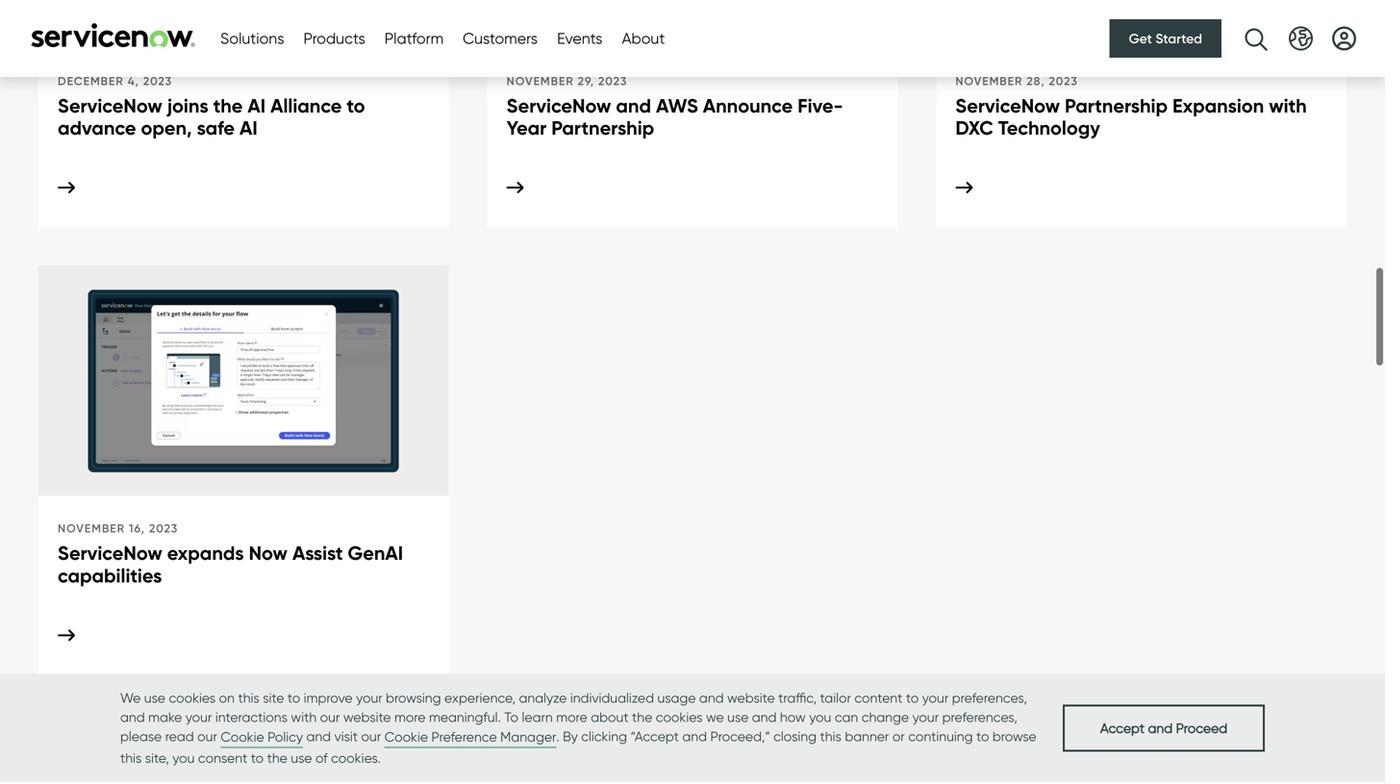Task type: locate. For each thing, give the bounding box(es) containing it.
the down policy
[[267, 750, 288, 767]]

preferences,
[[953, 690, 1028, 706], [943, 709, 1018, 726]]

to down cookie policy link
[[251, 750, 264, 767]]

learn
[[522, 709, 553, 726]]

with
[[1270, 94, 1308, 118], [291, 709, 317, 726]]

1 horizontal spatial more
[[556, 709, 588, 726]]

2 vertical spatial this
[[120, 750, 142, 767]]

this down can
[[820, 729, 842, 745]]

1 vertical spatial the
[[632, 709, 653, 726]]

partnership
[[1065, 94, 1168, 118], [552, 116, 655, 140]]

servicenow expands now assist genai capabilities
[[58, 541, 408, 588]]

more up by
[[556, 709, 588, 726]]

please
[[120, 729, 162, 745]]

use left of
[[291, 750, 312, 767]]

get
[[1130, 30, 1153, 47]]

our up consent on the bottom
[[197, 729, 217, 745]]

servicenow for servicenow expands now assist genai capabilities
[[58, 541, 162, 565]]

servicenow inside servicenow expands now assist genai capabilities
[[58, 541, 162, 565]]

use up make
[[144, 690, 166, 706]]

events button
[[557, 27, 603, 50]]

container image down capabilities
[[58, 630, 75, 641]]

2 vertical spatial use
[[291, 750, 312, 767]]

you
[[810, 709, 832, 726], [173, 750, 195, 767]]

interactions
[[215, 709, 288, 726]]

servicenow expands now assist genai  capabilities image
[[38, 266, 449, 497]]

1 horizontal spatial our
[[320, 709, 340, 726]]

use
[[144, 690, 166, 706], [728, 709, 749, 726], [291, 750, 312, 767]]

this down please
[[120, 750, 142, 767]]

closing
[[774, 729, 817, 745]]

change
[[862, 709, 910, 726]]

and down we at right bottom
[[683, 729, 707, 745]]

five-
[[798, 94, 844, 118]]

and left aws
[[616, 94, 652, 118]]

1 horizontal spatial you
[[810, 709, 832, 726]]

0 horizontal spatial use
[[144, 690, 166, 706]]

with up policy
[[291, 709, 317, 726]]

cookie down interactions
[[221, 729, 264, 745]]

the right joins
[[213, 94, 243, 118]]

0 vertical spatial use
[[144, 690, 166, 706]]

with inside we use cookies on this site to improve your browsing experience, analyze individualized usage and website traffic, tailor content to your preferences, and make your interactions with our website more meaningful. to learn more about the cookies we use and how you can change your preferences, please read our
[[291, 709, 317, 726]]

cookie
[[221, 729, 264, 745], [385, 729, 428, 745]]

0 vertical spatial you
[[810, 709, 832, 726]]

dxc
[[956, 116, 994, 140]]

proceed,"
[[711, 729, 771, 745]]

partnership right year
[[552, 116, 655, 140]]

2 cookie from the left
[[385, 729, 428, 745]]

our
[[320, 709, 340, 726], [197, 729, 217, 745], [361, 729, 381, 745]]

1 horizontal spatial cookies
[[656, 709, 703, 726]]

0 vertical spatial this
[[238, 690, 260, 706]]

servicenow for servicenow joins the ai alliance to advance open, safe ai
[[58, 94, 162, 118]]

2 vertical spatial the
[[267, 750, 288, 767]]

this inside we use cookies on this site to improve your browsing experience, analyze individualized usage and website traffic, tailor content to your preferences, and make your interactions with our website more meaningful. to learn more about the cookies we use and how you can change your preferences, please read our
[[238, 690, 260, 706]]

or
[[893, 729, 905, 745]]

use inside . by clicking "accept and proceed," closing this banner or continuing to browse this site, you consent to the use of cookies.
[[291, 750, 312, 767]]

and up of
[[307, 729, 331, 745]]

servicenow inside servicenow and aws announce five- year partnership
[[507, 94, 612, 118]]

preference
[[432, 729, 497, 745]]

accept
[[1101, 720, 1145, 737]]

servicenow inside servicenow partnership expansion with dxc technology
[[956, 94, 1061, 118]]

2 horizontal spatial this
[[820, 729, 842, 745]]

traffic,
[[779, 690, 817, 706]]

content
[[855, 690, 903, 706]]

cookies down usage
[[656, 709, 703, 726]]

0 horizontal spatial with
[[291, 709, 317, 726]]

0 horizontal spatial cookie
[[221, 729, 264, 745]]

"accept
[[631, 729, 679, 745]]

partnership down get
[[1065, 94, 1168, 118]]

0 horizontal spatial cookies
[[169, 690, 216, 706]]

with right the expansion
[[1270, 94, 1308, 118]]

more down browsing on the bottom left of page
[[395, 709, 426, 726]]

cookies.
[[331, 750, 381, 767]]

1 horizontal spatial use
[[291, 750, 312, 767]]

container image
[[58, 182, 75, 194]]

cookies up make
[[169, 690, 216, 706]]

1 horizontal spatial container image
[[507, 182, 524, 194]]

1 horizontal spatial this
[[238, 690, 260, 706]]

the up "accept
[[632, 709, 653, 726]]

and up we at right bottom
[[700, 690, 724, 706]]

2 horizontal spatial container image
[[956, 182, 973, 194]]

2 horizontal spatial the
[[632, 709, 653, 726]]

0 horizontal spatial more
[[395, 709, 426, 726]]

more
[[395, 709, 426, 726], [556, 709, 588, 726]]

site,
[[145, 750, 169, 767]]

container image down year
[[507, 182, 524, 194]]

technology
[[999, 116, 1101, 140]]

2 more from the left
[[556, 709, 588, 726]]

1 vertical spatial use
[[728, 709, 749, 726]]

servicenow for servicenow partnership expansion with dxc technology
[[956, 94, 1061, 118]]

and down we
[[120, 709, 145, 726]]

1 horizontal spatial with
[[1270, 94, 1308, 118]]

website
[[728, 690, 775, 706], [343, 709, 391, 726]]

proceed
[[1177, 720, 1228, 737]]

container image
[[507, 182, 524, 194], [956, 182, 973, 194], [58, 630, 75, 641]]

our down improve
[[320, 709, 340, 726]]

1 vertical spatial you
[[173, 750, 195, 767]]

capabilities
[[58, 564, 162, 588]]

website up proceed," at the right of page
[[728, 690, 775, 706]]

to
[[505, 709, 519, 726]]

you down tailor
[[810, 709, 832, 726]]

your
[[356, 690, 383, 706], [923, 690, 949, 706], [186, 709, 212, 726], [913, 709, 939, 726]]

you down read
[[173, 750, 195, 767]]

get started
[[1130, 30, 1203, 47]]

0 horizontal spatial you
[[173, 750, 195, 767]]

container image down dxc
[[956, 182, 973, 194]]

and right the accept
[[1149, 720, 1173, 737]]

cookie down browsing on the bottom left of page
[[385, 729, 428, 745]]

customers
[[463, 29, 538, 48]]

expands now assist genai
[[167, 541, 403, 565]]

0 horizontal spatial the
[[213, 94, 243, 118]]

accept and proceed
[[1101, 720, 1228, 737]]

0 vertical spatial with
[[1270, 94, 1308, 118]]

1 horizontal spatial partnership
[[1065, 94, 1168, 118]]

website up "visit"
[[343, 709, 391, 726]]

1 horizontal spatial cookie
[[385, 729, 428, 745]]

1 vertical spatial with
[[291, 709, 317, 726]]

usage
[[658, 690, 696, 706]]

continuing
[[909, 729, 974, 745]]

clicking
[[582, 729, 628, 745]]

servicenow
[[58, 94, 162, 118], [507, 94, 612, 118], [956, 94, 1061, 118], [58, 541, 162, 565]]

and
[[616, 94, 652, 118], [700, 690, 724, 706], [120, 709, 145, 726], [752, 709, 777, 726], [1149, 720, 1173, 737], [307, 729, 331, 745], [683, 729, 707, 745]]

1 horizontal spatial website
[[728, 690, 775, 706]]

make
[[148, 709, 182, 726]]

this
[[238, 690, 260, 706], [820, 729, 842, 745], [120, 750, 142, 767]]

events
[[557, 29, 603, 48]]

1 vertical spatial this
[[820, 729, 842, 745]]

use up proceed," at the right of page
[[728, 709, 749, 726]]

1 vertical spatial preferences,
[[943, 709, 1018, 726]]

platform button
[[385, 27, 444, 50]]

cookie policy link
[[221, 728, 303, 749]]

0 vertical spatial the
[[213, 94, 243, 118]]

this up interactions
[[238, 690, 260, 706]]

0 horizontal spatial partnership
[[552, 116, 655, 140]]

0 vertical spatial cookies
[[169, 690, 216, 706]]

2 horizontal spatial our
[[361, 729, 381, 745]]

. by clicking "accept and proceed," closing this banner or continuing to browse this site, you consent to the use of cookies.
[[120, 729, 1037, 767]]

0 horizontal spatial our
[[197, 729, 217, 745]]

cookie policy and visit our cookie preference manager
[[221, 729, 557, 745]]

servicenow for servicenow and aws announce five- year partnership
[[507, 94, 612, 118]]

cookies
[[169, 690, 216, 706], [656, 709, 703, 726]]

experience,
[[445, 690, 516, 706]]

1 vertical spatial website
[[343, 709, 391, 726]]

aws
[[656, 94, 699, 118]]

our right "visit"
[[361, 729, 381, 745]]

by
[[563, 729, 578, 745]]

the
[[213, 94, 243, 118], [632, 709, 653, 726], [267, 750, 288, 767]]

to inside servicenow joins the ai alliance to advance open, safe ai
[[347, 94, 365, 118]]

servicenow image
[[29, 23, 197, 48]]

servicenow inside servicenow joins the ai alliance to advance open, safe ai
[[58, 94, 162, 118]]

1 horizontal spatial the
[[267, 750, 288, 767]]

about button
[[622, 27, 665, 50]]

to right alliance
[[347, 94, 365, 118]]

you inside . by clicking "accept and proceed," closing this banner or continuing to browse this site, you consent to the use of cookies.
[[173, 750, 195, 767]]

ai
[[248, 94, 266, 118], [240, 116, 258, 140]]

partnership inside servicenow partnership expansion with dxc technology
[[1065, 94, 1168, 118]]

to
[[347, 94, 365, 118], [288, 690, 301, 706], [906, 690, 919, 706], [977, 729, 990, 745], [251, 750, 264, 767]]

started
[[1156, 30, 1203, 47]]



Task type: vqa. For each thing, say whether or not it's contained in the screenshot.
'CUSTOMERS' popup button
yes



Task type: describe. For each thing, give the bounding box(es) containing it.
servicenow joins the ai alliance to advance open, safe ai
[[58, 94, 365, 140]]

1 more from the left
[[395, 709, 426, 726]]

we
[[120, 690, 141, 706]]

tailor
[[820, 690, 852, 706]]

0 horizontal spatial website
[[343, 709, 391, 726]]

banner
[[845, 729, 890, 745]]

.
[[557, 729, 560, 745]]

with inside servicenow partnership expansion with dxc technology
[[1270, 94, 1308, 118]]

browse
[[993, 729, 1037, 745]]

open,
[[141, 116, 192, 140]]

the inside . by clicking "accept and proceed," closing this banner or continuing to browse this site, you consent to the use of cookies.
[[267, 750, 288, 767]]

0 horizontal spatial container image
[[58, 630, 75, 641]]

and inside servicenow and aws announce five- year partnership
[[616, 94, 652, 118]]

to left browse
[[977, 729, 990, 745]]

partnership inside servicenow and aws announce five- year partnership
[[552, 116, 655, 140]]

and left how
[[752, 709, 777, 726]]

advance
[[58, 116, 136, 140]]

meaningful.
[[429, 709, 501, 726]]

container image for technology
[[956, 182, 973, 194]]

and inside . by clicking "accept and proceed," closing this banner or continuing to browse this site, you consent to the use of cookies.
[[683, 729, 707, 745]]

expansion
[[1173, 94, 1265, 118]]

on
[[219, 690, 235, 706]]

we use cookies on this site to improve your browsing experience, analyze individualized usage and website traffic, tailor content to your preferences, and make your interactions with our website more meaningful. to learn more about the cookies we use and how you can change your preferences, please read our
[[120, 690, 1028, 745]]

accept and proceed button
[[1063, 705, 1266, 752]]

products button
[[304, 27, 365, 50]]

about
[[591, 709, 629, 726]]

1 cookie from the left
[[221, 729, 264, 745]]

of
[[316, 750, 328, 767]]

products
[[304, 29, 365, 48]]

alliance
[[271, 94, 342, 118]]

get started link
[[1110, 19, 1222, 58]]

policy
[[268, 729, 303, 745]]

individualized
[[571, 690, 654, 706]]

0 vertical spatial website
[[728, 690, 775, 706]]

servicenow joins the ai alliance to advance open, safe ai image
[[38, 0, 449, 49]]

year
[[507, 116, 547, 140]]

read
[[165, 729, 194, 745]]

announce
[[703, 94, 793, 118]]

can
[[835, 709, 859, 726]]

safe
[[197, 116, 235, 140]]

0 vertical spatial preferences,
[[953, 690, 1028, 706]]

servicenow and aws announce five-year partnership image
[[488, 0, 898, 49]]

and inside cookie policy and visit our cookie preference manager
[[307, 729, 331, 745]]

go to servicenow account image
[[1333, 26, 1357, 51]]

our inside cookie policy and visit our cookie preference manager
[[361, 729, 381, 745]]

the inside we use cookies on this site to improve your browsing experience, analyze individualized usage and website traffic, tailor content to your preferences, and make your interactions with our website more meaningful. to learn more about the cookies we use and how you can change your preferences, please read our
[[632, 709, 653, 726]]

container image for year
[[507, 182, 524, 194]]

site
[[263, 690, 284, 706]]

solutions button
[[220, 27, 284, 50]]

visit
[[335, 729, 358, 745]]

we
[[706, 709, 724, 726]]

joins
[[167, 94, 209, 118]]

servicenow partnership expansion with dxc technology image
[[937, 0, 1347, 49]]

2 horizontal spatial use
[[728, 709, 749, 726]]

about
[[622, 29, 665, 48]]

the inside servicenow joins the ai alliance to advance open, safe ai
[[213, 94, 243, 118]]

you inside we use cookies on this site to improve your browsing experience, analyze individualized usage and website traffic, tailor content to your preferences, and make your interactions with our website more meaningful. to learn more about the cookies we use and how you can change your preferences, please read our
[[810, 709, 832, 726]]

servicenow partnership expansion with dxc technology
[[956, 94, 1308, 140]]

cookie preference manager link
[[385, 728, 557, 749]]

improve
[[304, 690, 353, 706]]

browsing
[[386, 690, 441, 706]]

solutions
[[220, 29, 284, 48]]

customers button
[[463, 27, 538, 50]]

to right "site" at the left bottom
[[288, 690, 301, 706]]

platform
[[385, 29, 444, 48]]

1 vertical spatial cookies
[[656, 709, 703, 726]]

manager
[[501, 729, 557, 745]]

and inside button
[[1149, 720, 1173, 737]]

0 horizontal spatial this
[[120, 750, 142, 767]]

to up change
[[906, 690, 919, 706]]

analyze
[[519, 690, 567, 706]]

consent
[[198, 750, 248, 767]]

servicenow and aws announce five- year partnership
[[507, 94, 844, 140]]

how
[[780, 709, 806, 726]]



